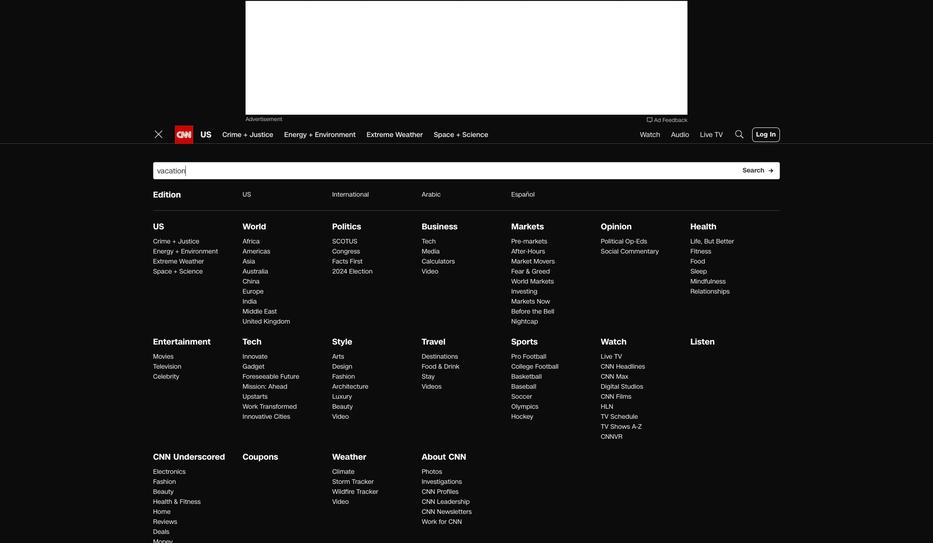 Task type: locate. For each thing, give the bounding box(es) containing it.
ui arrow right thick image
[[768, 168, 774, 173]]

jermain rigueur is walked from the nypd 113th precinct stationhouse on jan. 18, 2024, in queens, new york. (barry williams/new york daily news/tribune news service via getty images) image
[[631, 354, 780, 438]]

None search field
[[153, 162, 780, 180]]

taylor swift attends the 2023 mtv video music awards at the prudential center on september 12, 2023 in newark, new jersey. image
[[153, 220, 459, 392]]

Search text field
[[153, 162, 780, 180]]

advertisement element
[[246, 1, 688, 115], [637, 220, 774, 334]]



Task type: describe. For each thing, give the bounding box(es) containing it.
taylor swift arrives at the 81st golden globe awards on sunday, jan. 7, 2024, at the beverly hilton in beverly hills, calif. image
[[470, 220, 620, 304]]

close menu icon image
[[153, 129, 164, 140]]

0 vertical spatial advertisement element
[[246, 1, 688, 115]]

search icon image
[[734, 129, 745, 140]]

1 vertical spatial advertisement element
[[637, 220, 774, 334]]



Task type: vqa. For each thing, say whether or not it's contained in the screenshot.
the bottommost BOTH
no



